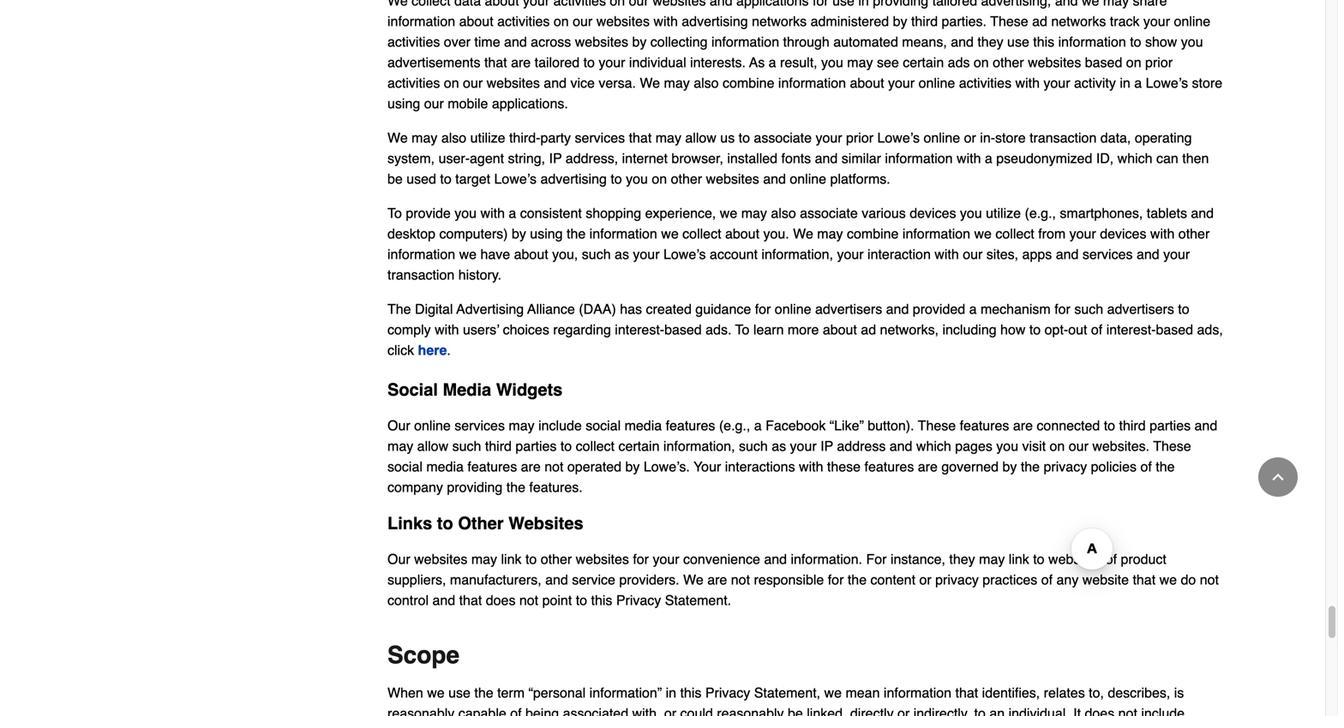Task type: vqa. For each thing, say whether or not it's contained in the screenshot.
c
no



Task type: describe. For each thing, give the bounding box(es) containing it.
time
[[474, 34, 500, 50]]

information down shopping
[[589, 226, 657, 242]]

not inside when we use the term "personal information" in this privacy statement, we mean information that identifies, relates to, describes, is reasonably capable of being associated with, or could reasonably be linked, directly or indirectly, to an individual. it does not includ
[[1118, 706, 1137, 717]]

0 horizontal spatial based
[[664, 322, 702, 338]]

pseudonymized
[[996, 150, 1092, 166]]

about down data
[[459, 13, 493, 29]]

or inside we may also utilize third-party services that may allow us to associate your prior lowe's online or in-store transaction data, operating system, user-agent string, ip address, internet browser, installed fonts and similar information with a pseudonymized id, which can then be used to target lowe's advertising to you on other websites and online platforms.
[[964, 130, 976, 146]]

(daa)
[[579, 301, 616, 317]]

it
[[1073, 706, 1081, 717]]

websites up applications.
[[487, 75, 540, 91]]

lowe's down the string,
[[494, 171, 537, 187]]

1 vertical spatial these
[[918, 418, 956, 434]]

0 vertical spatial use
[[832, 0, 855, 8]]

information up interaction
[[903, 226, 970, 242]]

convenience
[[683, 552, 760, 567]]

transaction inside we may also utilize third-party services that may allow us to associate your prior lowe's online or in-store transaction data, operating system, user-agent string, ip address, internet browser, installed fonts and similar information with a pseudonymized id, which can then be used to target lowe's advertising to you on other websites and online platforms.
[[1030, 130, 1097, 146]]

versa.
[[599, 75, 636, 91]]

0 vertical spatial tailored
[[932, 0, 977, 8]]

information up as
[[711, 34, 779, 50]]

not right do
[[1200, 572, 1219, 588]]

does inside our websites may link to other websites for your convenience and information. for instance, they may link to websites of product suppliers, manufacturers, and service providers. we are not responsible for the content or privacy practices of any website that we do not control and that does not point to this privacy statement.
[[486, 593, 516, 609]]

address,
[[566, 150, 618, 166]]

with up collecting
[[653, 13, 678, 29]]

share
[[1133, 0, 1167, 8]]

may up company
[[387, 438, 413, 454]]

lowe's inside to provide you with a consistent shopping experience, we may also associate various devices you utilize (e.g., smartphones, tablets and desktop computers) by using the information we collect about you. we may combine information we collect from your devices with other information we have about you, such as your lowe's account information, your interaction with our sites, apps and services and your transaction history.
[[663, 246, 706, 262]]

advertising,
[[981, 0, 1051, 8]]

account
[[710, 246, 758, 262]]

the left the features.
[[506, 480, 525, 495]]

may up system,
[[412, 130, 437, 146]]

applications.
[[492, 95, 568, 111]]

service
[[572, 572, 615, 588]]

target
[[455, 171, 490, 187]]

2 networks from the left
[[1051, 13, 1106, 29]]

advertising
[[456, 301, 524, 317]]

instance,
[[891, 552, 945, 567]]

company
[[387, 480, 443, 495]]

your down smartphones,
[[1069, 226, 1096, 242]]

on right ads
[[974, 54, 989, 70]]

interaction
[[867, 246, 931, 262]]

on up across
[[554, 13, 569, 29]]

links to other websites
[[387, 514, 583, 534]]

about right data
[[485, 0, 519, 8]]

string,
[[508, 150, 545, 166]]

also inside we collect data about your activities on our websites and applications for use in providing tailored advertising, and we may share information about activities on our websites with advertising networks administered by third parties. these ad networks track your online activities over time and across websites by collecting information through automated means, and they use this information to show you advertisements that are tailored to your individual interests. as a result, you may see certain ads on other websites based on prior activities on our websites and vice versa. we may also combine information about your online activities with your activity in a lowe's store using our mobile applications.
[[694, 75, 719, 91]]

our up individual
[[629, 0, 649, 8]]

you inside our online services may include social media features (e.g., a facebook "like" button). these features are connected to third parties and may allow such third parties to collect certain information, such as your ip address and which pages you visit on our websites. these social media features are not operated by lowe's. your interactions with these features are governed by the privacy policies of the company providing the features.
[[996, 438, 1018, 454]]

may right you.
[[817, 226, 843, 242]]

through
[[783, 34, 830, 50]]

or right the with,
[[664, 706, 676, 717]]

of left any
[[1041, 572, 1053, 588]]

about down see
[[850, 75, 884, 91]]

alliance
[[527, 301, 575, 317]]

you.
[[763, 226, 789, 242]]

social
[[387, 380, 438, 400]]

by left lowe's.
[[625, 459, 640, 475]]

an
[[989, 706, 1005, 717]]

social media widgets
[[387, 380, 563, 400]]

track
[[1110, 13, 1140, 29]]

then
[[1182, 150, 1209, 166]]

2 interest- from the left
[[1106, 322, 1156, 338]]

we up account
[[720, 205, 737, 221]]

over
[[444, 34, 471, 50]]

connected
[[1037, 418, 1100, 434]]

information down result,
[[778, 75, 846, 91]]

online inside our online services may include social media features (e.g., a facebook "like" button). these features are connected to third parties and may allow such third parties to collect certain information, such as your ip address and which pages you visit on our websites. these social media features are not operated by lowe's. your interactions with these features are governed by the privacy policies of the company providing the features.
[[414, 418, 451, 434]]

information, inside our online services may include social media features (e.g., a facebook "like" button). these features are connected to third parties and may allow such third parties to collect certain information, such as your ip address and which pages you visit on our websites. these social media features are not operated by lowe's. your interactions with these features are governed by the privacy policies of the company providing the features.
[[663, 438, 735, 454]]

result,
[[780, 54, 817, 70]]

your up across
[[523, 0, 550, 8]]

mean
[[846, 685, 880, 701]]

to provide you with a consistent shopping experience, we may also associate various devices you utilize (e.g., smartphones, tablets and desktop computers) by using the information we collect about you. we may combine information we collect from your devices with other information we have about you, such as your lowe's account information, your interaction with our sites, apps and services and your transaction history.
[[387, 205, 1214, 283]]

installed
[[727, 150, 778, 166]]

a inside our online services may include social media features (e.g., a facebook "like" button). these features are connected to third parties and may allow such third parties to collect certain information, such as your ip address and which pages you visit on our websites. these social media features are not operated by lowe's. your interactions with these features are governed by the privacy policies of the company providing the features.
[[754, 418, 762, 434]]

about up account
[[725, 226, 759, 242]]

information down desktop
[[387, 246, 455, 262]]

not left point
[[519, 593, 538, 609]]

a inside we may also utilize third-party services that may allow us to associate your prior lowe's online or in-store transaction data, operating system, user-agent string, ip address, internet browser, installed fonts and similar information with a pseudonymized id, which can then be used to target lowe's advertising to you on other websites and online platforms.
[[985, 150, 992, 166]]

platforms.
[[830, 171, 890, 187]]

store inside we may also utilize third-party services that may allow us to associate your prior lowe's online or in-store transaction data, operating system, user-agent string, ip address, internet browser, installed fonts and similar information with a pseudonymized id, which can then be used to target lowe's advertising to you on other websites and online platforms.
[[995, 130, 1026, 146]]

statement.
[[665, 593, 731, 609]]

1 horizontal spatial parties
[[1150, 418, 1191, 434]]

means,
[[902, 34, 947, 50]]

we down individual
[[640, 75, 660, 91]]

links
[[387, 514, 432, 534]]

1 horizontal spatial devices
[[1100, 226, 1146, 242]]

manufacturers,
[[450, 572, 541, 588]]

are up "visit"
[[1013, 418, 1033, 434]]

by up the means,
[[893, 13, 907, 29]]

2 horizontal spatial third
[[1119, 418, 1146, 434]]

digital
[[415, 301, 453, 317]]

online down fonts
[[790, 171, 826, 187]]

advertising inside we collect data about your activities on our websites and applications for use in providing tailored advertising, and we may share information about activities on our websites with advertising networks administered by third parties. these ad networks track your online activities over time and across websites by collecting information through automated means, and they use this information to show you advertisements that are tailored to your individual interests. as a result, you may see certain ads on other websites based on prior activities on our websites and vice versa. we may also combine information about your online activities with your activity in a lowe's store using our mobile applications.
[[682, 13, 748, 29]]

that inside when we use the term "personal information" in this privacy statement, we mean information that identifies, relates to, describes, is reasonably capable of being associated with, or could reasonably be linked, directly or indirectly, to an individual. it does not includ
[[955, 685, 978, 701]]

on inside we may also utilize third-party services that may allow us to associate your prior lowe's online or in-store transaction data, operating system, user-agent string, ip address, internet browser, installed fonts and similar information with a pseudonymized id, which can then be used to target lowe's advertising to you on other websites and online platforms.
[[652, 171, 667, 187]]

lowe's.
[[644, 459, 690, 475]]

on up 'mobile'
[[444, 75, 459, 91]]

associate inside we may also utilize third-party services that may allow us to associate your prior lowe's online or in-store transaction data, operating system, user-agent string, ip address, internet browser, installed fonts and similar information with a pseudonymized id, which can then be used to target lowe's advertising to you on other websites and online platforms.
[[754, 130, 812, 146]]

with left the activity
[[1015, 75, 1040, 91]]

we inside our websites may link to other websites for your convenience and information. for instance, they may link to websites of product suppliers, manufacturers, and service providers. we are not responsible for the content or privacy practices of any website that we do not control and that does not point to this privacy statement.
[[1159, 572, 1177, 588]]

we down the computers) on the top of page
[[459, 246, 477, 262]]

your down shopping
[[633, 246, 660, 262]]

internet
[[622, 150, 668, 166]]

we up sites,
[[974, 226, 992, 242]]

you down 'through'
[[821, 54, 843, 70]]

providers.
[[619, 572, 679, 588]]

your down see
[[888, 75, 915, 91]]

the inside our websites may link to other websites for your convenience and information. for instance, they may link to websites of product suppliers, manufacturers, and service providers. we are not responsible for the content or privacy practices of any website that we do not control and that does not point to this privacy statement.
[[848, 572, 867, 588]]

on down track
[[1126, 54, 1141, 70]]

providing inside our online services may include social media features (e.g., a facebook "like" button). these features are connected to third parties and may allow such third parties to collect certain information, such as your ip address and which pages you visit on our websites. these social media features are not operated by lowe's. your interactions with these features are governed by the privacy policies of the company providing the features.
[[447, 480, 503, 495]]

allow inside our online services may include social media features (e.g., a facebook "like" button). these features are connected to third parties and may allow such third parties to collect certain information, such as your ip address and which pages you visit on our websites. these social media features are not operated by lowe's. your interactions with these features are governed by the privacy policies of the company providing the features.
[[417, 438, 448, 454]]

agent
[[470, 150, 504, 166]]

your down tablets in the right of the page
[[1163, 246, 1190, 262]]

administered
[[811, 13, 889, 29]]

out
[[1068, 322, 1087, 338]]

statement,
[[754, 685, 820, 701]]

1 reasonably from the left
[[387, 706, 455, 717]]

ads
[[948, 54, 970, 70]]

2 horizontal spatial based
[[1156, 322, 1193, 338]]

online inside the digital advertising alliance (daa) has created guidance for online advertisers and provided a mechanism for such advertisers to comply with users' choices regarding interest-based ads. to learn more about ad networks, including how to opt-out of interest-based ads, click
[[775, 301, 811, 317]]

such up interactions
[[739, 438, 768, 454]]

sites,
[[986, 246, 1018, 262]]

features down address
[[864, 459, 914, 475]]

information down track
[[1058, 34, 1126, 50]]

a right as
[[769, 54, 776, 70]]

by inside to provide you with a consistent shopping experience, we may also associate various devices you utilize (e.g., smartphones, tablets and desktop computers) by using the information we collect about you. we may combine information we collect from your devices with other information we have about you, such as your lowe's account information, your interaction with our sites, apps and services and your transaction history.
[[512, 226, 526, 242]]

interactions
[[725, 459, 795, 475]]

we inside we collect data about your activities on our websites and applications for use in providing tailored advertising, and we may share information about activities on our websites with advertising networks administered by third parties. these ad networks track your online activities over time and across websites by collecting information through automated means, and they use this information to show you advertisements that are tailored to your individual interests. as a result, you may see certain ads on other websites based on prior activities on our websites and vice versa. we may also combine information about your online activities with your activity in a lowe's store using our mobile applications.
[[1082, 0, 1099, 8]]

how
[[1000, 322, 1026, 338]]

1 vertical spatial in
[[1120, 75, 1130, 91]]

may down widgets
[[509, 418, 535, 434]]

information.
[[791, 552, 862, 567]]

we right when
[[427, 685, 445, 701]]

other inside we collect data about your activities on our websites and applications for use in providing tailored advertising, and we may share information about activities on our websites with advertising networks administered by third parties. these ad networks track your online activities over time and across websites by collecting information through automated means, and they use this information to show you advertisements that are tailored to your individual interests. as a result, you may see certain ads on other websites based on prior activities on our websites and vice versa. we may also combine information about your online activities with your activity in a lowe's store using our mobile applications.
[[993, 54, 1024, 70]]

our websites may link to other websites for your convenience and information. for instance, they may link to websites of product suppliers, manufacturers, and service providers. we are not responsible for the content or privacy practices of any website that we do not control and that does not point to this privacy statement.
[[387, 552, 1219, 609]]

transaction inside to provide you with a consistent shopping experience, we may also associate various devices you utilize (e.g., smartphones, tablets and desktop computers) by using the information we collect about you. we may combine information we collect from your devices with other information we have about you, such as your lowe's account information, your interaction with our sites, apps and services and your transaction history.
[[387, 267, 455, 283]]

of up the website
[[1106, 552, 1117, 567]]

1 link from the left
[[501, 552, 522, 567]]

that inside we collect data about your activities on our websites and applications for use in providing tailored advertising, and we may share information about activities on our websites with advertising networks administered by third parties. these ad networks track your online activities over time and across websites by collecting information through automated means, and they use this information to show you advertisements that are tailored to your individual interests. as a result, you may see certain ads on other websites based on prior activities on our websites and vice versa. we may also combine information about your online activities with your activity in a lowe's store using our mobile applications.
[[484, 54, 507, 70]]

collect inside we collect data about your activities on our websites and applications for use in providing tailored advertising, and we may share information about activities on our websites with advertising networks administered by third parties. these ad networks track your online activities over time and across websites by collecting information through automated means, and they use this information to show you advertisements that are tailored to your individual interests. as a result, you may see certain ads on other websites based on prior activities on our websites and vice versa. we may also combine information about your online activities with your activity in a lowe's store using our mobile applications.
[[412, 0, 450, 8]]

websites up suppliers,
[[414, 552, 467, 567]]

0 horizontal spatial social
[[387, 459, 423, 475]]

of inside when we use the term "personal information" in this privacy statement, we mean information that identifies, relates to, describes, is reasonably capable of being associated with, or could reasonably be linked, directly or indirectly, to an individual. it does not includ
[[510, 706, 522, 717]]

or right directly at the bottom of the page
[[897, 706, 910, 717]]

in-
[[980, 130, 995, 146]]

websites up versa.
[[575, 34, 628, 50]]

when we use the term "personal information" in this privacy statement, we mean information that identifies, relates to, describes, is reasonably capable of being associated with, or could reasonably be linked, directly or indirectly, to an individual. it does not includ
[[387, 685, 1220, 717]]

the down "visit"
[[1021, 459, 1040, 475]]

your left interaction
[[837, 246, 864, 262]]

individual
[[629, 54, 686, 70]]

experience,
[[645, 205, 716, 221]]

0 vertical spatial media
[[625, 418, 662, 434]]

are up the features.
[[521, 459, 541, 475]]

0 vertical spatial devices
[[910, 205, 956, 221]]

use inside when we use the term "personal information" in this privacy statement, we mean information that identifies, relates to, describes, is reasonably capable of being associated with, or could reasonably be linked, directly or indirectly, to an individual. it does not includ
[[448, 685, 471, 701]]

content
[[870, 572, 915, 588]]

apps
[[1022, 246, 1052, 262]]

your left the activity
[[1044, 75, 1070, 91]]

with down tablets in the right of the page
[[1150, 226, 1175, 242]]

not inside our online services may include social media features (e.g., a facebook "like" button). these features are connected to third parties and may allow such third parties to collect certain information, such as your ip address and which pages you visit on our websites. these social media features are not operated by lowe's. your interactions with these features are governed by the privacy policies of the company providing the features.
[[544, 459, 564, 475]]

0 vertical spatial social
[[586, 418, 621, 434]]

the right the 'policies' on the right of page
[[1156, 459, 1175, 475]]

of inside the digital advertising alliance (daa) has created guidance for online advertisers and provided a mechanism for such advertisers to comply with users' choices regarding interest-based ads. to learn more about ad networks, including how to opt-out of interest-based ads, click
[[1091, 322, 1103, 338]]

0 horizontal spatial parties
[[515, 438, 557, 454]]

they inside our websites may link to other websites for your convenience and information. for instance, they may link to websites of product suppliers, manufacturers, and service providers. we are not responsible for the content or privacy practices of any website that we do not control and that does not point to this privacy statement.
[[949, 552, 975, 567]]

choices
[[503, 322, 549, 338]]

term
[[497, 685, 525, 701]]

you down in-
[[960, 205, 982, 221]]

shopping
[[586, 205, 641, 221]]

your up versa.
[[599, 54, 625, 70]]

such down media
[[452, 438, 481, 454]]

2 vertical spatial these
[[1153, 438, 1191, 454]]

we may also utilize third-party services that may allow us to associate your prior lowe's online or in-store transaction data, operating system, user-agent string, ip address, internet browser, installed fonts and similar information with a pseudonymized id, which can then be used to target lowe's advertising to you on other websites and online platforms.
[[387, 130, 1209, 187]]

ads.
[[706, 322, 732, 338]]

we inside we may also utilize third-party services that may allow us to associate your prior lowe's online or in-store transaction data, operating system, user-agent string, ip address, internet browser, installed fonts and similar information with a pseudonymized id, which can then be used to target lowe's advertising to you on other websites and online platforms.
[[387, 130, 408, 146]]

website
[[1082, 572, 1129, 588]]

by up individual
[[632, 34, 647, 50]]

and inside the digital advertising alliance (daa) has created guidance for online advertisers and provided a mechanism for such advertisers to comply with users' choices regarding interest-based ads. to learn more about ad networks, including how to opt-out of interest-based ads, click
[[886, 301, 909, 317]]

history.
[[458, 267, 502, 283]]

are left the governed
[[918, 459, 938, 475]]

on inside our online services may include social media features (e.g., a facebook "like" button). these features are connected to third parties and may allow such third parties to collect certain information, such as your ip address and which pages you visit on our websites. these social media features are not operated by lowe's. your interactions with these features are governed by the privacy policies of the company providing the features.
[[1050, 438, 1065, 454]]

in inside when we use the term "personal information" in this privacy statement, we mean information that identifies, relates to, describes, is reasonably capable of being associated with, or could reasonably be linked, directly or indirectly, to an individual. it does not includ
[[666, 685, 676, 701]]

you up the computers) on the top of page
[[455, 205, 477, 221]]

about left 'you,'
[[514, 246, 548, 262]]

third-
[[509, 130, 540, 146]]

privacy inside when we use the term "personal information" in this privacy statement, we mean information that identifies, relates to, describes, is reasonably capable of being associated with, or could reasonably be linked, directly or indirectly, to an individual. it does not includ
[[705, 685, 750, 701]]

suppliers,
[[387, 572, 446, 588]]

online left in-
[[924, 130, 960, 146]]

lowe's up similar
[[877, 130, 920, 146]]

your down share
[[1143, 13, 1170, 29]]

websites up service
[[576, 552, 629, 567]]

2 reasonably from the left
[[717, 706, 784, 717]]

may up practices
[[979, 552, 1005, 567]]

regarding
[[553, 322, 611, 338]]

information up "over"
[[387, 13, 455, 29]]

user-
[[439, 150, 470, 166]]

2 horizontal spatial use
[[1007, 34, 1029, 50]]

party
[[540, 130, 571, 146]]

for up learn
[[755, 301, 771, 317]]

with inside the digital advertising alliance (daa) has created guidance for online advertisers and provided a mechanism for such advertisers to comply with users' choices regarding interest-based ads. to learn more about ad networks, including how to opt-out of interest-based ads, click
[[435, 322, 459, 338]]

on up versa.
[[610, 0, 625, 8]]

online up show
[[1174, 13, 1210, 29]]

to,
[[1089, 685, 1104, 701]]

your inside we may also utilize third-party services that may allow us to associate your prior lowe's online or in-store transaction data, operating system, user-agent string, ip address, internet browser, installed fonts and similar information with a pseudonymized id, which can then be used to target lowe's advertising to you on other websites and online platforms.
[[816, 130, 842, 146]]

services inside to provide you with a consistent shopping experience, we may also associate various devices you utilize (e.g., smartphones, tablets and desktop computers) by using the information we collect about you. we may combine information we collect from your devices with other information we have about you, such as your lowe's account information, your interaction with our sites, apps and services and your transaction history.
[[1082, 246, 1133, 262]]

automated
[[833, 34, 898, 50]]

activity
[[1074, 75, 1116, 91]]

desktop
[[387, 226, 435, 242]]

users'
[[463, 322, 499, 338]]

your inside our online services may include social media features (e.g., a facebook "like" button). these features are connected to third parties and may allow such third parties to collect certain information, such as your ip address and which pages you visit on our websites. these social media features are not operated by lowe's. your interactions with these features are governed by the privacy policies of the company providing the features.
[[790, 438, 817, 454]]

which inside we may also utilize third-party services that may allow us to associate your prior lowe's online or in-store transaction data, operating system, user-agent string, ip address, internet browser, installed fonts and similar information with a pseudonymized id, which can then be used to target lowe's advertising to you on other websites and online platforms.
[[1117, 150, 1153, 166]]

vice
[[570, 75, 595, 91]]

tablets
[[1147, 205, 1187, 221]]

"like"
[[830, 418, 864, 434]]

information inside when we use the term "personal information" in this privacy statement, we mean information that identifies, relates to, describes, is reasonably capable of being associated with, or could reasonably be linked, directly or indirectly, to an individual. it does not includ
[[884, 685, 952, 701]]

may up internet
[[655, 130, 681, 146]]

1 interest- from the left
[[615, 322, 664, 338]]

advertisements
[[387, 54, 480, 70]]

practices
[[983, 572, 1037, 588]]

store inside we collect data about your activities on our websites and applications for use in providing tailored advertising, and we may share information about activities on our websites with advertising networks administered by third parties. these ad networks track your online activities over time and across websites by collecting information through automated means, and they use this information to show you advertisements that are tailored to your individual interests. as a result, you may see certain ads on other websites based on prior activities on our websites and vice versa. we may also combine information about your online activities with your activity in a lowe's store using our mobile applications.
[[1192, 75, 1222, 91]]

facebook
[[766, 418, 826, 434]]

collect up sites,
[[996, 226, 1034, 242]]

features up the links to other websites
[[467, 459, 517, 475]]

us
[[720, 130, 735, 146]]

we up linked,
[[824, 685, 842, 701]]

or inside our websites may link to other websites for your convenience and information. for instance, they may link to websites of product suppliers, manufacturers, and service providers. we are not responsible for the content or privacy practices of any website that we do not control and that does not point to this privacy statement.
[[919, 572, 931, 588]]

may down individual
[[664, 75, 690, 91]]

information inside we may also utilize third-party services that may allow us to associate your prior lowe's online or in-store transaction data, operating system, user-agent string, ip address, internet browser, installed fonts and similar information with a pseudonymized id, which can then be used to target lowe's advertising to you on other websites and online platforms.
[[885, 150, 953, 166]]

websites up collecting
[[652, 0, 706, 8]]

other inside we may also utilize third-party services that may allow us to associate your prior lowe's online or in-store transaction data, operating system, user-agent string, ip address, internet browser, installed fonts and similar information with a pseudonymized id, which can then be used to target lowe's advertising to you on other websites and online platforms.
[[671, 171, 702, 187]]

may up track
[[1103, 0, 1129, 8]]

1 advertisers from the left
[[815, 301, 882, 317]]



Task type: locate. For each thing, give the bounding box(es) containing it.
media up company
[[426, 459, 464, 475]]

include
[[538, 418, 582, 434]]

does
[[486, 593, 516, 609], [1085, 706, 1115, 717]]

2 advertisers from the left
[[1107, 301, 1174, 317]]

0 horizontal spatial these
[[918, 418, 956, 434]]

0 vertical spatial in
[[858, 0, 869, 8]]

(e.g., inside to provide you with a consistent shopping experience, we may also associate various devices you utilize (e.g., smartphones, tablets and desktop computers) by using the information we collect about you. we may combine information we collect from your devices with other information we have about you, such as your lowe's account information, your interaction with our sites, apps and services and your transaction history.
[[1025, 205, 1056, 221]]

1 horizontal spatial as
[[772, 438, 786, 454]]

our inside our websites may link to other websites for your convenience and information. for instance, they may link to websites of product suppliers, manufacturers, and service providers. we are not responsible for the content or privacy practices of any website that we do not control and that does not point to this privacy statement.
[[387, 552, 410, 567]]

be down statement,
[[788, 706, 803, 717]]

1 vertical spatial using
[[530, 226, 563, 242]]

0 vertical spatial this
[[1033, 34, 1054, 50]]

1 horizontal spatial this
[[680, 685, 702, 701]]

privacy inside our websites may link to other websites for your convenience and information. for instance, they may link to websites of product suppliers, manufacturers, and service providers. we are not responsible for the content or privacy practices of any website that we do not control and that does not point to this privacy statement.
[[935, 572, 979, 588]]

are down across
[[511, 54, 531, 70]]

1 vertical spatial be
[[788, 706, 803, 717]]

by right the governed
[[1002, 459, 1017, 475]]

for up opt-
[[1055, 301, 1071, 317]]

ip
[[549, 150, 562, 166], [820, 438, 833, 454]]

0 vertical spatial prior
[[1145, 54, 1173, 70]]

responsible
[[754, 572, 824, 588]]

relates
[[1044, 685, 1085, 701]]

does inside when we use the term "personal information" in this privacy statement, we mean information that identifies, relates to, describes, is reasonably capable of being associated with, or could reasonably be linked, directly or indirectly, to an individual. it does not includ
[[1085, 706, 1115, 717]]

in up administered
[[858, 0, 869, 8]]

prior inside we collect data about your activities on our websites and applications for use in providing tailored advertising, and we may share information about activities on our websites with advertising networks administered by third parties. these ad networks track your online activities over time and across websites by collecting information through automated means, and they use this information to show you advertisements that are tailored to your individual interests. as a result, you may see certain ads on other websites based on prior activities on our websites and vice versa. we may also combine information about your online activities with your activity in a lowe's store using our mobile applications.
[[1145, 54, 1173, 70]]

that
[[484, 54, 507, 70], [629, 130, 652, 146], [1133, 572, 1156, 588], [459, 593, 482, 609], [955, 685, 978, 701]]

consistent
[[520, 205, 582, 221]]

reasonably down statement,
[[717, 706, 784, 717]]

social up company
[[387, 459, 423, 475]]

may up manufacturers,
[[471, 552, 497, 567]]

websites inside we may also utilize third-party services that may allow us to associate your prior lowe's online or in-store transaction data, operating system, user-agent string, ip address, internet browser, installed fonts and similar information with a pseudonymized id, which can then be used to target lowe's advertising to you on other websites and online platforms.
[[706, 171, 759, 187]]

1 vertical spatial prior
[[846, 130, 873, 146]]

link up manufacturers,
[[501, 552, 522, 567]]

prior inside we may also utilize third-party services that may allow us to associate your prior lowe's online or in-store transaction data, operating system, user-agent string, ip address, internet browser, installed fonts and similar information with a pseudonymized id, which can then be used to target lowe's advertising to you on other websites and online platforms.
[[846, 130, 873, 146]]

or left in-
[[964, 130, 976, 146]]

for inside we collect data about your activities on our websites and applications for use in providing tailored advertising, and we may share information about activities on our websites with advertising networks administered by third parties. these ad networks track your online activities over time and across websites by collecting information through automated means, and they use this information to show you advertisements that are tailored to your individual interests. as a result, you may see certain ads on other websites based on prior activities on our websites and vice versa. we may also combine information about your online activities with your activity in a lowe's store using our mobile applications.
[[813, 0, 829, 8]]

utilize inside we may also utilize third-party services that may allow us to associate your prior lowe's online or in-store transaction data, operating system, user-agent string, ip address, internet browser, installed fonts and similar information with a pseudonymized id, which can then be used to target lowe's advertising to you on other websites and online platforms.
[[470, 130, 505, 146]]

provide
[[406, 205, 451, 221]]

0 vertical spatial be
[[387, 171, 403, 187]]

based
[[1085, 54, 1122, 70], [664, 322, 702, 338], [1156, 322, 1193, 338]]

link
[[501, 552, 522, 567], [1009, 552, 1029, 567]]

advertisers
[[815, 301, 882, 317], [1107, 301, 1174, 317]]

with,
[[632, 706, 660, 717]]

this inside our websites may link to other websites for your convenience and information. for instance, they may link to websites of product suppliers, manufacturers, and service providers. we are not responsible for the content or privacy practices of any website that we do not control and that does not point to this privacy statement.
[[591, 593, 612, 609]]

can
[[1156, 150, 1178, 166]]

2 horizontal spatial this
[[1033, 34, 1054, 50]]

our for our online services may include social media features (e.g., a facebook "like" button). these features are connected to third parties and may allow such third parties to collect certain information, such as your ip address and which pages you visit on our websites. these social media features are not operated by lowe's. your interactions with these features are governed by the privacy policies of the company providing the features.
[[387, 418, 410, 434]]

we collect data about your activities on our websites and applications for use in providing tailored advertising, and we may share information about activities on our websites with advertising networks administered by third parties. these ad networks track your online activities over time and across websites by collecting information through automated means, and they use this information to show you advertisements that are tailored to your individual interests. as a result, you may see certain ads on other websites based on prior activities on our websites and vice versa. we may also combine information about your online activities with your activity in a lowe's store using our mobile applications.
[[387, 0, 1222, 111]]

combine inside to provide you with a consistent shopping experience, we may also associate various devices you utilize (e.g., smartphones, tablets and desktop computers) by using the information we collect about you. we may combine information we collect from your devices with other information we have about you, such as your lowe's account information, your interaction with our sites, apps and services and your transaction history.
[[847, 226, 899, 242]]

1 horizontal spatial reasonably
[[717, 706, 784, 717]]

that down manufacturers,
[[459, 593, 482, 609]]

other inside to provide you with a consistent shopping experience, we may also associate various devices you utilize (e.g., smartphones, tablets and desktop computers) by using the information we collect about you. we may combine information we collect from your devices with other information we have about you, such as your lowe's account information, your interaction with our sites, apps and services and your transaction history.
[[1178, 226, 1210, 242]]

chevron up image
[[1269, 469, 1287, 486]]

ads,
[[1197, 322, 1223, 338]]

also up user- on the top of the page
[[441, 130, 466, 146]]

ad left networks,
[[861, 322, 876, 338]]

various
[[862, 205, 906, 221]]

1 horizontal spatial does
[[1085, 706, 1115, 717]]

to inside the digital advertising alliance (daa) has created guidance for online advertisers and provided a mechanism for such advertisers to comply with users' choices regarding interest-based ads. to learn more about ad networks, including how to opt-out of interest-based ads, click
[[735, 322, 750, 338]]

lowe's down experience,
[[663, 246, 706, 262]]

online up more at the right of the page
[[775, 301, 811, 317]]

1 horizontal spatial transaction
[[1030, 130, 1097, 146]]

directly
[[850, 706, 894, 717]]

0 horizontal spatial providing
[[447, 480, 503, 495]]

advertising inside we may also utilize third-party services that may allow us to associate your prior lowe's online or in-store transaction data, operating system, user-agent string, ip address, internet browser, installed fonts and similar information with a pseudonymized id, which can then be used to target lowe's advertising to you on other websites and online platforms.
[[540, 171, 607, 187]]

services down social media widgets
[[455, 418, 505, 434]]

indirectly,
[[913, 706, 970, 717]]

data,
[[1100, 130, 1131, 146]]

information, up your
[[663, 438, 735, 454]]

created
[[646, 301, 692, 317]]

interest- down has
[[615, 322, 664, 338]]

use up capable
[[448, 685, 471, 701]]

0 vertical spatial transaction
[[1030, 130, 1097, 146]]

these
[[990, 13, 1028, 29], [918, 418, 956, 434], [1153, 438, 1191, 454]]

our
[[629, 0, 649, 8], [573, 13, 593, 29], [463, 75, 483, 91], [424, 95, 444, 111], [963, 246, 983, 262], [1069, 438, 1089, 454]]

1 horizontal spatial in
[[858, 0, 869, 8]]

reasonably down when
[[387, 706, 455, 717]]

0 horizontal spatial third
[[485, 438, 512, 454]]

1 vertical spatial devices
[[1100, 226, 1146, 242]]

1 horizontal spatial networks
[[1051, 13, 1106, 29]]

providing inside we collect data about your activities on our websites and applications for use in providing tailored advertising, and we may share information about activities on our websites with advertising networks administered by third parties. these ad networks track your online activities over time and across websites by collecting information through automated means, and they use this information to show you advertisements that are tailored to your individual interests. as a result, you may see certain ads on other websites based on prior activities on our websites and vice versa. we may also combine information about your online activities with your activity in a lowe's store using our mobile applications.
[[873, 0, 928, 8]]

product
[[1121, 552, 1167, 567]]

0 vertical spatial as
[[615, 246, 629, 262]]

0 horizontal spatial also
[[441, 130, 466, 146]]

0 horizontal spatial advertising
[[540, 171, 607, 187]]

that inside we may also utilize third-party services that may allow us to associate your prior lowe's online or in-store transaction data, operating system, user-agent string, ip address, internet browser, installed fonts and similar information with a pseudonymized id, which can then be used to target lowe's advertising to you on other websites and online platforms.
[[629, 130, 652, 146]]

transaction up pseudonymized
[[1030, 130, 1097, 146]]

0 horizontal spatial privacy
[[935, 572, 979, 588]]

websites
[[508, 514, 583, 534]]

networks,
[[880, 322, 939, 338]]

websites up any
[[1048, 552, 1102, 567]]

use up administered
[[832, 0, 855, 8]]

features up your
[[666, 418, 715, 434]]

ad inside the digital advertising alliance (daa) has created guidance for online advertisers and provided a mechanism for such advertisers to comply with users' choices regarding interest-based ads. to learn more about ad networks, including how to opt-out of interest-based ads, click
[[861, 322, 876, 338]]

0 horizontal spatial certain
[[618, 438, 660, 454]]

2 vertical spatial services
[[455, 418, 505, 434]]

0 vertical spatial does
[[486, 593, 516, 609]]

your
[[523, 0, 550, 8], [1143, 13, 1170, 29], [599, 54, 625, 70], [888, 75, 915, 91], [1044, 75, 1070, 91], [816, 130, 842, 146], [1069, 226, 1096, 242], [633, 246, 660, 262], [837, 246, 864, 262], [1163, 246, 1190, 262], [790, 438, 817, 454], [653, 552, 679, 567]]

ip inside we may also utilize third-party services that may allow us to associate your prior lowe's online or in-store transaction data, operating system, user-agent string, ip address, internet browser, installed fonts and similar information with a pseudonymized id, which can then be used to target lowe's advertising to you on other websites and online platforms.
[[549, 150, 562, 166]]

we down experience,
[[661, 226, 679, 242]]

1 networks from the left
[[752, 13, 807, 29]]

allow inside we may also utilize third-party services that may allow us to associate your prior lowe's online or in-store transaction data, operating system, user-agent string, ip address, internet browser, installed fonts and similar information with a pseudonymized id, which can then be used to target lowe's advertising to you on other websites and online platforms.
[[685, 130, 716, 146]]

of
[[1091, 322, 1103, 338], [1140, 459, 1152, 475], [1106, 552, 1117, 567], [1041, 572, 1053, 588], [510, 706, 522, 717]]

as inside to provide you with a consistent shopping experience, we may also associate various devices you utilize (e.g., smartphones, tablets and desktop computers) by using the information we collect about you. we may combine information we collect from your devices with other information we have about you, such as your lowe's account information, your interaction with our sites, apps and services and your transaction history.
[[615, 246, 629, 262]]

information, inside to provide you with a consistent shopping experience, we may also associate various devices you utilize (e.g., smartphones, tablets and desktop computers) by using the information we collect about you. we may combine information we collect from your devices with other information we have about you, such as your lowe's account information, your interaction with our sites, apps and services and your transaction history.
[[762, 246, 833, 262]]

our left sites,
[[963, 246, 983, 262]]

we left share
[[1082, 0, 1099, 8]]

applications
[[736, 0, 809, 8]]

certain inside our online services may include social media features (e.g., a facebook "like" button). these features are connected to third parties and may allow such third parties to collect certain information, such as your ip address and which pages you visit on our websites. these social media features are not operated by lowe's. your interactions with these features are governed by the privacy policies of the company providing the features.
[[618, 438, 660, 454]]

our for our websites may link to other websites for your convenience and information. for instance, they may link to websites of product suppliers, manufacturers, and service providers. we are not responsible for the content or privacy practices of any website that we do not control and that does not point to this privacy statement.
[[387, 552, 410, 567]]

services up address,
[[575, 130, 625, 146]]

2 vertical spatial also
[[771, 205, 796, 221]]

1 vertical spatial advertising
[[540, 171, 607, 187]]

associate inside to provide you with a consistent shopping experience, we may also associate various devices you utilize (e.g., smartphones, tablets and desktop computers) by using the information we collect about you. we may combine information we collect from your devices with other information we have about you, such as your lowe's account information, your interaction with our sites, apps and services and your transaction history.
[[800, 205, 858, 221]]

parties
[[1150, 418, 1191, 434], [515, 438, 557, 454]]

may up you.
[[741, 205, 767, 221]]

does down the to,
[[1085, 706, 1115, 717]]

privacy up could
[[705, 685, 750, 701]]

1 horizontal spatial also
[[694, 75, 719, 91]]

your inside our websites may link to other websites for your convenience and information. for instance, they may link to websites of product suppliers, manufacturers, and service providers. we are not responsible for the content or privacy practices of any website that we do not control and that does not point to this privacy statement.
[[653, 552, 679, 567]]

2 our from the top
[[387, 552, 410, 567]]

are
[[511, 54, 531, 70], [1013, 418, 1033, 434], [521, 459, 541, 475], [918, 459, 938, 475], [707, 572, 727, 588]]

with up the computers) on the top of page
[[480, 205, 505, 221]]

our down connected
[[1069, 438, 1089, 454]]

2 vertical spatial use
[[448, 685, 471, 701]]

lowe's
[[1146, 75, 1188, 91], [877, 130, 920, 146], [494, 171, 537, 187], [663, 246, 706, 262]]

1 vertical spatial ip
[[820, 438, 833, 454]]

based inside we collect data about your activities on our websites and applications for use in providing tailored advertising, and we may share information about activities on our websites with advertising networks administered by third parties. these ad networks track your online activities over time and across websites by collecting information through automated means, and they use this information to show you advertisements that are tailored to your individual interests. as a result, you may see certain ads on other websites based on prior activities on our websites and vice versa. we may also combine information about your online activities with your activity in a lowe's store using our mobile applications.
[[1085, 54, 1122, 70]]

policies
[[1091, 459, 1137, 475]]

could
[[680, 706, 713, 717]]

individual.
[[1009, 706, 1070, 717]]

information right similar
[[885, 150, 953, 166]]

the
[[567, 226, 586, 242], [1021, 459, 1040, 475], [1156, 459, 1175, 475], [506, 480, 525, 495], [848, 572, 867, 588], [474, 685, 493, 701]]

this inside we collect data about your activities on our websites and applications for use in providing tailored advertising, and we may share information about activities on our websites with advertising networks administered by third parties. these ad networks track your online activities over time and across websites by collecting information through automated means, and they use this information to show you advertisements that are tailored to your individual interests. as a result, you may see certain ads on other websites based on prior activities on our websites and vice versa. we may also combine information about your online activities with your activity in a lowe's store using our mobile applications.
[[1033, 34, 1054, 50]]

0 vertical spatial utilize
[[470, 130, 505, 146]]

1 horizontal spatial use
[[832, 0, 855, 8]]

smartphones,
[[1060, 205, 1143, 221]]

"personal
[[528, 685, 586, 701]]

that up indirectly,
[[955, 685, 978, 701]]

1 vertical spatial this
[[591, 593, 612, 609]]

as inside our online services may include social media features (e.g., a facebook "like" button). these features are connected to third parties and may allow such third parties to collect certain information, such as your ip address and which pages you visit on our websites. these social media features are not operated by lowe's. your interactions with these features are governed by the privacy policies of the company providing the features.
[[772, 438, 786, 454]]

0 vertical spatial to
[[387, 205, 402, 221]]

1 vertical spatial privacy
[[705, 685, 750, 701]]

0 horizontal spatial prior
[[846, 130, 873, 146]]

learn
[[753, 322, 784, 338]]

our
[[387, 418, 410, 434], [387, 552, 410, 567]]

button).
[[868, 418, 914, 434]]

privacy down "visit"
[[1044, 459, 1087, 475]]

privacy
[[1044, 459, 1087, 475], [935, 572, 979, 588]]

we up advertisements
[[387, 0, 408, 8]]

utilize inside to provide you with a consistent shopping experience, we may also associate various devices you utilize (e.g., smartphones, tablets and desktop computers) by using the information we collect about you. we may combine information we collect from your devices with other information we have about you, such as your lowe's account information, your interaction with our sites, apps and services and your transaction history.
[[986, 205, 1021, 221]]

control
[[387, 593, 429, 609]]

1 vertical spatial to
[[735, 322, 750, 338]]

do
[[1181, 572, 1196, 588]]

information"
[[589, 685, 662, 701]]

other
[[993, 54, 1024, 70], [671, 171, 702, 187], [1178, 226, 1210, 242], [541, 552, 572, 567]]

third up the means,
[[911, 13, 938, 29]]

mechanism
[[981, 301, 1051, 317]]

to right ads. at the right of page
[[735, 322, 750, 338]]

be
[[387, 171, 403, 187], [788, 706, 803, 717]]

data
[[454, 0, 481, 8]]

also inside we may also utilize third-party services that may allow us to associate your prior lowe's online or in-store transaction data, operating system, user-agent string, ip address, internet browser, installed fonts and similar information with a pseudonymized id, which can then be used to target lowe's advertising to you on other websites and online platforms.
[[441, 130, 466, 146]]

also up you.
[[771, 205, 796, 221]]

with
[[653, 13, 678, 29], [1015, 75, 1040, 91], [957, 150, 981, 166], [480, 205, 505, 221], [1150, 226, 1175, 242], [935, 246, 959, 262], [435, 322, 459, 338], [799, 459, 823, 475]]

1 horizontal spatial social
[[586, 418, 621, 434]]

0 vertical spatial (e.g.,
[[1025, 205, 1056, 221]]

a left consistent
[[509, 205, 516, 221]]

with inside our online services may include social media features (e.g., a facebook "like" button). these features are connected to third parties and may allow such third parties to collect certain information, such as your ip address and which pages you visit on our websites. these social media features are not operated by lowe's. your interactions with these features are governed by the privacy policies of the company providing the features.
[[799, 459, 823, 475]]

1 horizontal spatial which
[[1117, 150, 1153, 166]]

certain inside we collect data about your activities on our websites and applications for use in providing tailored advertising, and we may share information about activities on our websites with advertising networks administered by third parties. these ad networks track your online activities over time and across websites by collecting information through automated means, and they use this information to show you advertisements that are tailored to your individual interests. as a result, you may see certain ads on other websites based on prior activities on our websites and vice versa. we may also combine information about your online activities with your activity in a lowe's store using our mobile applications.
[[903, 54, 944, 70]]

may down automated
[[847, 54, 873, 70]]

link up practices
[[1009, 552, 1029, 567]]

show
[[1145, 34, 1177, 50]]

such inside to provide you with a consistent shopping experience, we may also associate various devices you utilize (e.g., smartphones, tablets and desktop computers) by using the information we collect about you. we may combine information we collect from your devices with other information we have about you, such as your lowe's account information, your interaction with our sites, apps and services and your transaction history.
[[582, 246, 611, 262]]

media
[[443, 380, 491, 400]]

similar
[[842, 150, 881, 166]]

based down created
[[664, 322, 702, 338]]

features up pages
[[960, 418, 1009, 434]]

the inside to provide you with a consistent shopping experience, we may also associate various devices you utilize (e.g., smartphones, tablets and desktop computers) by using the information we collect about you. we may combine information we collect from your devices with other information we have about you, such as your lowe's account information, your interaction with our sites, apps and services and your transaction history.
[[567, 226, 586, 242]]

the
[[387, 301, 411, 317]]

2 vertical spatial in
[[666, 685, 676, 701]]

for
[[813, 0, 829, 8], [755, 301, 771, 317], [1055, 301, 1071, 317], [633, 552, 649, 567], [828, 572, 844, 588]]

1 horizontal spatial utilize
[[986, 205, 1021, 221]]

scope
[[387, 642, 459, 669]]

social
[[586, 418, 621, 434], [387, 459, 423, 475]]

0 vertical spatial information,
[[762, 246, 833, 262]]

2 horizontal spatial services
[[1082, 246, 1133, 262]]

with inside we may also utilize third-party services that may allow us to associate your prior lowe's online or in-store transaction data, operating system, user-agent string, ip address, internet browser, installed fonts and similar information with a pseudonymized id, which can then be used to target lowe's advertising to you on other websites and online platforms.
[[957, 150, 981, 166]]

1 vertical spatial media
[[426, 459, 464, 475]]

using inside to provide you with a consistent shopping experience, we may also associate various devices you utilize (e.g., smartphones, tablets and desktop computers) by using the information we collect about you. we may combine information we collect from your devices with other information we have about you, such as your lowe's account information, your interaction with our sites, apps and services and your transaction history.
[[530, 226, 563, 242]]

as
[[749, 54, 765, 70]]

transaction up digital
[[387, 267, 455, 283]]

0 vertical spatial they
[[977, 34, 1003, 50]]

ip inside our online services may include social media features (e.g., a facebook "like" button). these features are connected to third parties and may allow such third parties to collect certain information, such as your ip address and which pages you visit on our websites. these social media features are not operated by lowe's. your interactions with these features are governed by the privacy policies of the company providing the features.
[[820, 438, 833, 454]]

for
[[866, 552, 887, 567]]

0 horizontal spatial store
[[995, 130, 1026, 146]]

as
[[615, 246, 629, 262], [772, 438, 786, 454]]

of inside our online services may include social media features (e.g., a facebook "like" button). these features are connected to third parties and may allow such third parties to collect certain information, such as your ip address and which pages you visit on our websites. these social media features are not operated by lowe's. your interactions with these features are governed by the privacy policies of the company providing the features.
[[1140, 459, 1152, 475]]

1 horizontal spatial link
[[1009, 552, 1029, 567]]

1 vertical spatial does
[[1085, 706, 1115, 717]]

lowe's inside we collect data about your activities on our websites and applications for use in providing tailored advertising, and we may share information about activities on our websites with advertising networks administered by third parties. these ad networks track your online activities over time and across websites by collecting information through automated means, and they use this information to show you advertisements that are tailored to your individual interests. as a result, you may see certain ads on other websites based on prior activities on our websites and vice versa. we may also combine information about your online activities with your activity in a lowe's store using our mobile applications.
[[1146, 75, 1188, 91]]

other down websites
[[541, 552, 572, 567]]

1 horizontal spatial third
[[911, 13, 938, 29]]

1 horizontal spatial combine
[[847, 226, 899, 242]]

we
[[387, 0, 408, 8], [640, 75, 660, 91], [387, 130, 408, 146], [793, 226, 813, 242], [683, 572, 704, 588]]

be inside we may also utilize third-party services that may allow us to associate your prior lowe's online or in-store transaction data, operating system, user-agent string, ip address, internet browser, installed fonts and similar information with a pseudonymized id, which can then be used to target lowe's advertising to you on other websites and online platforms.
[[387, 171, 403, 187]]

0 horizontal spatial media
[[426, 459, 464, 475]]

opt-
[[1045, 322, 1068, 338]]

(e.g., inside our online services may include social media features (e.g., a facebook "like" button). these features are connected to third parties and may allow such third parties to collect certain information, such as your ip address and which pages you visit on our websites. these social media features are not operated by lowe's. your interactions with these features are governed by the privacy policies of the company providing the features.
[[719, 418, 750, 434]]

a right the activity
[[1134, 75, 1142, 91]]

information
[[387, 13, 455, 29], [711, 34, 779, 50], [1058, 34, 1126, 50], [778, 75, 846, 91], [885, 150, 953, 166], [589, 226, 657, 242], [903, 226, 970, 242], [387, 246, 455, 262], [884, 685, 952, 701]]

prior up similar
[[846, 130, 873, 146]]

collect inside our online services may include social media features (e.g., a facebook "like" button). these features are connected to third parties and may allow such third parties to collect certain information, such as your ip address and which pages you visit on our websites. these social media features are not operated by lowe's. your interactions with these features are governed by the privacy policies of the company providing the features.
[[576, 438, 615, 454]]

a left facebook
[[754, 418, 762, 434]]

our inside to provide you with a consistent shopping experience, we may also associate various devices you utilize (e.g., smartphones, tablets and desktop computers) by using the information we collect about you. we may combine information we collect from your devices with other information we have about you, such as your lowe's account information, your interaction with our sites, apps and services and your transaction history.
[[963, 246, 983, 262]]

from
[[1038, 226, 1066, 242]]

that down product
[[1133, 572, 1156, 588]]

ad inside we collect data about your activities on our websites and applications for use in providing tailored advertising, and we may share information about activities on our websites with advertising networks administered by third parties. these ad networks track your online activities over time and across websites by collecting information through automated means, and they use this information to show you advertisements that are tailored to your individual interests. as a result, you may see certain ads on other websites based on prior activities on our websites and vice versa. we may also combine information about your online activities with your activity in a lowe's store using our mobile applications.
[[1032, 13, 1047, 29]]

providing up the means,
[[873, 0, 928, 8]]

1 horizontal spatial privacy
[[705, 685, 750, 701]]

combine down as
[[723, 75, 774, 91]]

transaction
[[1030, 130, 1097, 146], [387, 267, 455, 283]]

has
[[620, 301, 642, 317]]

our inside our online services may include social media features (e.g., a facebook "like" button). these features are connected to third parties and may allow such third parties to collect certain information, such as your ip address and which pages you visit on our websites. these social media features are not operated by lowe's. your interactions with these features are governed by the privacy policies of the company providing the features.
[[1069, 438, 1089, 454]]

any
[[1056, 572, 1079, 588]]

1 vertical spatial which
[[916, 438, 951, 454]]

1 horizontal spatial interest-
[[1106, 322, 1156, 338]]

1 vertical spatial tailored
[[535, 54, 580, 70]]

in
[[858, 0, 869, 8], [1120, 75, 1130, 91], [666, 685, 676, 701]]

our left 'mobile'
[[424, 95, 444, 111]]

online down social
[[414, 418, 451, 434]]

1 vertical spatial social
[[387, 459, 423, 475]]

1 horizontal spatial be
[[788, 706, 803, 717]]

certain up lowe's.
[[618, 438, 660, 454]]

online
[[1174, 13, 1210, 29], [919, 75, 955, 91], [924, 130, 960, 146], [790, 171, 826, 187], [775, 301, 811, 317], [414, 418, 451, 434]]

1 horizontal spatial ad
[[1032, 13, 1047, 29]]

1 horizontal spatial these
[[990, 13, 1028, 29]]

services inside our online services may include social media features (e.g., a facebook "like" button). these features are connected to third parties and may allow such third parties to collect certain information, such as your ip address and which pages you visit on our websites. these social media features are not operated by lowe's. your interactions with these features are governed by the privacy policies of the company providing the features.
[[455, 418, 505, 434]]

such inside the digital advertising alliance (daa) has created guidance for online advertisers and provided a mechanism for such advertisers to comply with users' choices regarding interest-based ads. to learn more about ad networks, including how to opt-out of interest-based ads, click
[[1074, 301, 1103, 317]]

ip up these on the right of the page
[[820, 438, 833, 454]]

utilize up agent
[[470, 130, 505, 146]]

also inside to provide you with a consistent shopping experience, we may also associate various devices you utilize (e.g., smartphones, tablets and desktop computers) by using the information we collect about you. we may combine information we collect from your devices with other information we have about you, such as your lowe's account information, your interaction with our sites, apps and services and your transaction history.
[[771, 205, 796, 221]]

ip down party
[[549, 150, 562, 166]]

privacy inside our websites may link to other websites for your convenience and information. for instance, they may link to websites of product suppliers, manufacturers, and service providers. we are not responsible for the content or privacy practices of any website that we do not control and that does not point to this privacy statement.
[[616, 593, 661, 609]]

they
[[977, 34, 1003, 50], [949, 552, 975, 567]]

are inside our websites may link to other websites for your convenience and information. for instance, they may link to websites of product suppliers, manufacturers, and service providers. we are not responsible for the content or privacy practices of any website that we do not control and that does not point to this privacy statement.
[[707, 572, 727, 588]]

the inside when we use the term "personal information" in this privacy statement, we mean information that identifies, relates to, describes, is reasonably capable of being associated with, or could reasonably be linked, directly or indirectly, to an individual. it does not includ
[[474, 685, 493, 701]]

to inside to provide you with a consistent shopping experience, we may also associate various devices you utilize (e.g., smartphones, tablets and desktop computers) by using the information we collect about you. we may combine information we collect from your devices with other information we have about you, such as your lowe's account information, your interaction with our sites, apps and services and your transaction history.
[[387, 205, 402, 221]]

to inside when we use the term "personal information" in this privacy statement, we mean information that identifies, relates to, describes, is reasonably capable of being associated with, or could reasonably be linked, directly or indirectly, to an individual. it does not includ
[[974, 706, 986, 717]]

parties.
[[942, 13, 987, 29]]

which inside our online services may include social media features (e.g., a facebook "like" button). these features are connected to third parties and may allow such third parties to collect certain information, such as your ip address and which pages you visit on our websites. these social media features are not operated by lowe's. your interactions with these features are governed by the privacy policies of the company providing the features.
[[916, 438, 951, 454]]

1 horizontal spatial services
[[575, 130, 625, 146]]

1 horizontal spatial information,
[[762, 246, 833, 262]]

this inside when we use the term "personal information" in this privacy statement, we mean information that identifies, relates to, describes, is reasonably capable of being associated with, or could reasonably be linked, directly or indirectly, to an individual. it does not includ
[[680, 685, 702, 701]]

guidance
[[695, 301, 751, 317]]

2 horizontal spatial these
[[1153, 438, 1191, 454]]

they inside we collect data about your activities on our websites and applications for use in providing tailored advertising, and we may share information about activities on our websites with advertising networks administered by third parties. these ad networks track your online activities over time and across websites by collecting information through automated means, and they use this information to show you advertisements that are tailored to your individual interests. as a result, you may see certain ads on other websites based on prior activities on our websites and vice versa. we may also combine information about your online activities with your activity in a lowe's store using our mobile applications.
[[977, 34, 1003, 50]]

1 horizontal spatial store
[[1192, 75, 1222, 91]]

1 vertical spatial combine
[[847, 226, 899, 242]]

0 vertical spatial ip
[[549, 150, 562, 166]]

0 vertical spatial using
[[387, 95, 420, 111]]

.
[[447, 342, 451, 358]]

1 vertical spatial store
[[995, 130, 1026, 146]]

0 horizontal spatial interest-
[[615, 322, 664, 338]]

0 vertical spatial combine
[[723, 75, 774, 91]]

1 horizontal spatial they
[[977, 34, 1003, 50]]

third inside we collect data about your activities on our websites and applications for use in providing tailored advertising, and we may share information about activities on our websites with advertising networks administered by third parties. these ad networks track your online activities over time and across websites by collecting information through automated means, and they use this information to show you advertisements that are tailored to your individual interests. as a result, you may see certain ads on other websites based on prior activities on our websites and vice versa. we may also combine information about your online activities with your activity in a lowe's store using our mobile applications.
[[911, 13, 938, 29]]

2 horizontal spatial also
[[771, 205, 796, 221]]

0 vertical spatial privacy
[[616, 593, 661, 609]]

you right show
[[1181, 34, 1203, 50]]

a inside to provide you with a consistent shopping experience, we may also associate various devices you utilize (e.g., smartphones, tablets and desktop computers) by using the information we collect about you. we may combine information we collect from your devices with other information we have about you, such as your lowe's account information, your interaction with our sites, apps and services and your transaction history.
[[509, 205, 516, 221]]

to
[[1130, 34, 1141, 50], [583, 54, 595, 70], [739, 130, 750, 146], [440, 171, 451, 187], [611, 171, 622, 187], [1178, 301, 1189, 317], [1029, 322, 1041, 338], [1104, 418, 1115, 434], [560, 438, 572, 454], [437, 514, 453, 534], [525, 552, 537, 567], [1033, 552, 1045, 567], [576, 593, 587, 609], [974, 706, 986, 717]]

be inside when we use the term "personal information" in this privacy statement, we mean information that identifies, relates to, describes, is reasonably capable of being associated with, or could reasonably be linked, directly or indirectly, to an individual. it does not includ
[[788, 706, 803, 717]]

other down browser,
[[671, 171, 702, 187]]

0 vertical spatial also
[[694, 75, 719, 91]]

2 vertical spatial third
[[485, 438, 512, 454]]

advertising down address,
[[540, 171, 607, 187]]

on right "visit"
[[1050, 438, 1065, 454]]

we inside our websites may link to other websites for your convenience and information. for instance, they may link to websites of product suppliers, manufacturers, and service providers. we are not responsible for the content or privacy practices of any website that we do not control and that does not point to this privacy statement.
[[683, 572, 704, 588]]

1 horizontal spatial privacy
[[1044, 459, 1087, 475]]

being
[[525, 706, 559, 717]]

1 vertical spatial (e.g.,
[[719, 418, 750, 434]]

0 horizontal spatial in
[[666, 685, 676, 701]]

networks
[[752, 13, 807, 29], [1051, 13, 1106, 29]]

these inside we collect data about your activities on our websites and applications for use in providing tailored advertising, and we may share information about activities on our websites with advertising networks administered by third parties. these ad networks track your online activities over time and across websites by collecting information through automated means, and they use this information to show you advertisements that are tailored to your individual interests. as a result, you may see certain ads on other websites based on prior activities on our websites and vice versa. we may also combine information about your online activities with your activity in a lowe's store using our mobile applications.
[[990, 13, 1028, 29]]

information,
[[762, 246, 833, 262], [663, 438, 735, 454]]

about inside the digital advertising alliance (daa) has created guidance for online advertisers and provided a mechanism for such advertisers to comply with users' choices regarding interest-based ads. to learn more about ad networks, including how to opt-out of interest-based ads, click
[[823, 322, 857, 338]]

a inside the digital advertising alliance (daa) has created guidance for online advertisers and provided a mechanism for such advertisers to comply with users' choices regarding interest-based ads. to learn more about ad networks, including how to opt-out of interest-based ads, click
[[969, 301, 977, 317]]

tailored down across
[[535, 54, 580, 70]]

prior
[[1145, 54, 1173, 70], [846, 130, 873, 146]]

2 link from the left
[[1009, 552, 1029, 567]]

0 horizontal spatial does
[[486, 593, 516, 609]]

1 our from the top
[[387, 418, 410, 434]]

0 horizontal spatial reasonably
[[387, 706, 455, 717]]

your down facebook
[[790, 438, 817, 454]]

websites up the activity
[[1028, 54, 1081, 70]]

0 horizontal spatial privacy
[[616, 593, 661, 609]]

activities
[[553, 0, 606, 8], [497, 13, 550, 29], [387, 34, 440, 50], [387, 75, 440, 91], [959, 75, 1012, 91]]

we
[[1082, 0, 1099, 8], [720, 205, 737, 221], [661, 226, 679, 242], [974, 226, 992, 242], [459, 246, 477, 262], [1159, 572, 1177, 588], [427, 685, 445, 701], [824, 685, 842, 701]]

based up the activity
[[1085, 54, 1122, 70]]

0 horizontal spatial utilize
[[470, 130, 505, 146]]

websites.
[[1092, 438, 1150, 454]]

are inside we collect data about your activities on our websites and applications for use in providing tailored advertising, and we may share information about activities on our websites with advertising networks administered by third parties. these ad networks track your online activities over time and across websites by collecting information through automated means, and they use this information to show you advertisements that are tailored to your individual interests. as a result, you may see certain ads on other websites based on prior activities on our websites and vice versa. we may also combine information about your online activities with your activity in a lowe's store using our mobile applications.
[[511, 54, 531, 70]]

using inside we collect data about your activities on our websites and applications for use in providing tailored advertising, and we may share information about activities on our websites with advertising networks administered by third parties. these ad networks track your online activities over time and across websites by collecting information through automated means, and they use this information to show you advertisements that are tailored to your individual interests. as a result, you may see certain ads on other websites based on prior activities on our websites and vice versa. we may also combine information about your online activities with your activity in a lowe's store using our mobile applications.
[[387, 95, 420, 111]]

1 vertical spatial use
[[1007, 34, 1029, 50]]

not down convenience
[[731, 572, 750, 588]]

they down parties.
[[977, 34, 1003, 50]]

combine inside we collect data about your activities on our websites and applications for use in providing tailored advertising, and we may share information about activities on our websites with advertising networks administered by third parties. these ad networks track your online activities over time and across websites by collecting information through automated means, and they use this information to show you advertisements that are tailored to your individual interests. as a result, you may see certain ads on other websites based on prior activities on our websites and vice versa. we may also combine information about your online activities with your activity in a lowe's store using our mobile applications.
[[723, 75, 774, 91]]

collect down experience,
[[682, 226, 721, 242]]

scroll to top element
[[1258, 458, 1298, 497]]

1 horizontal spatial (e.g.,
[[1025, 205, 1056, 221]]

0 horizontal spatial allow
[[417, 438, 448, 454]]

0 horizontal spatial using
[[387, 95, 420, 111]]

utilize
[[470, 130, 505, 146], [986, 205, 1021, 221]]

we inside to provide you with a consistent shopping experience, we may also associate various devices you utilize (e.g., smartphones, tablets and desktop computers) by using the information we collect about you. we may combine information we collect from your devices with other information we have about you, such as your lowe's account information, your interaction with our sites, apps and services and your transaction history.
[[793, 226, 813, 242]]

for down information.
[[828, 572, 844, 588]]

with up the .
[[435, 322, 459, 338]]

0 horizontal spatial transaction
[[387, 267, 455, 283]]

widgets
[[496, 380, 563, 400]]

with right interaction
[[935, 246, 959, 262]]

0 horizontal spatial ip
[[549, 150, 562, 166]]

services inside we may also utilize third-party services that may allow us to associate your prior lowe's online or in-store transaction data, operating system, user-agent string, ip address, internet browser, installed fonts and similar information with a pseudonymized id, which can then be used to target lowe's advertising to you on other websites and online platforms.
[[575, 130, 625, 146]]

1 vertical spatial certain
[[618, 438, 660, 454]]

0 horizontal spatial ad
[[861, 322, 876, 338]]

you inside we may also utilize third-party services that may allow us to associate your prior lowe's online or in-store transaction data, operating system, user-agent string, ip address, internet browser, installed fonts and similar information with a pseudonymized id, which can then be used to target lowe's advertising to you on other websites and online platforms.
[[626, 171, 648, 187]]

by
[[893, 13, 907, 29], [632, 34, 647, 50], [512, 226, 526, 242], [625, 459, 640, 475], [1002, 459, 1017, 475]]

store up pseudonymized
[[995, 130, 1026, 146]]

online down ads
[[919, 75, 955, 91]]

1 horizontal spatial certain
[[903, 54, 944, 70]]



